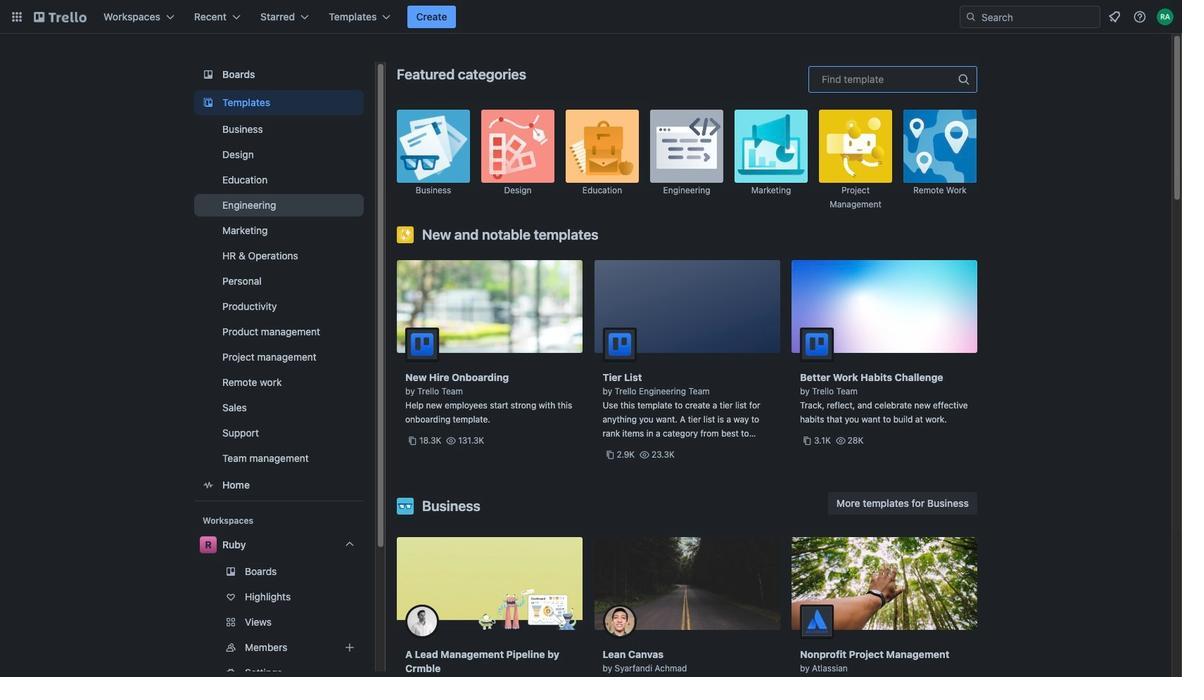 Task type: describe. For each thing, give the bounding box(es) containing it.
open information menu image
[[1133, 10, 1147, 24]]

1 business icon image from the top
[[397, 110, 470, 183]]

syarfandi achmad image
[[603, 605, 637, 639]]

marketing icon image
[[735, 110, 808, 183]]

trello team image
[[800, 328, 834, 362]]

Search field
[[977, 7, 1100, 27]]

add image
[[341, 640, 358, 657]]

2 business icon image from the top
[[397, 498, 414, 515]]

forward image
[[361, 614, 378, 631]]



Task type: vqa. For each thing, say whether or not it's contained in the screenshot.
STARRED ICON
no



Task type: locate. For each thing, give the bounding box(es) containing it.
template board image
[[200, 94, 217, 111]]

engineering icon image
[[650, 110, 724, 183]]

atlassian image
[[800, 605, 834, 639]]

business icon image
[[397, 110, 470, 183], [397, 498, 414, 515]]

education icon image
[[566, 110, 639, 183]]

forward image
[[361, 640, 378, 657], [361, 665, 378, 678]]

ruby anderson (rubyanderson7) image
[[1157, 8, 1174, 25]]

toni, founder @ crmble image
[[405, 605, 439, 639]]

forward image right add image at left
[[361, 640, 378, 657]]

1 vertical spatial forward image
[[361, 665, 378, 678]]

trello team image
[[405, 328, 439, 362]]

board image
[[200, 66, 217, 83]]

remote work icon image
[[904, 110, 977, 183]]

1 forward image from the top
[[361, 640, 378, 657]]

1 vertical spatial business icon image
[[397, 498, 414, 515]]

0 vertical spatial business icon image
[[397, 110, 470, 183]]

design icon image
[[481, 110, 555, 183]]

primary element
[[0, 0, 1182, 34]]

0 vertical spatial forward image
[[361, 640, 378, 657]]

trello engineering team image
[[603, 328, 637, 362]]

back to home image
[[34, 6, 87, 28]]

2 forward image from the top
[[361, 665, 378, 678]]

search image
[[966, 11, 977, 23]]

None field
[[809, 66, 978, 93]]

forward image down forward icon
[[361, 665, 378, 678]]

0 notifications image
[[1106, 8, 1123, 25]]

project management icon image
[[819, 110, 892, 183]]

home image
[[200, 477, 217, 494]]



